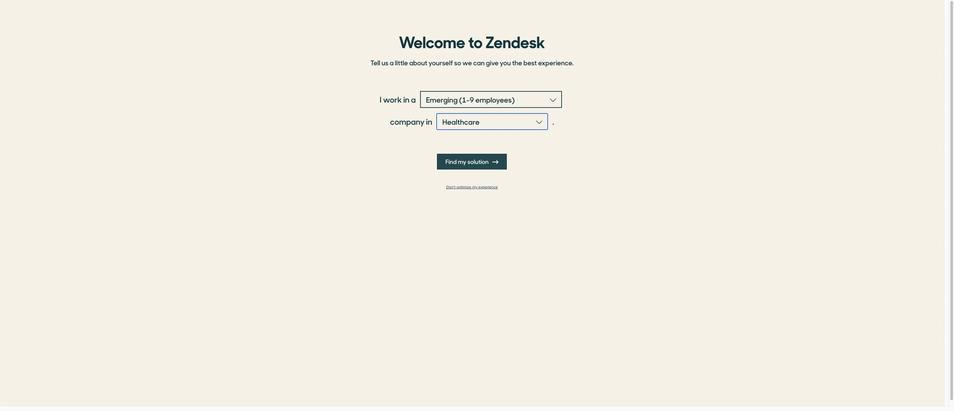 Task type: vqa. For each thing, say whether or not it's contained in the screenshot.
to
yes



Task type: locate. For each thing, give the bounding box(es) containing it.
tell us a little about yourself so we can give you the best experience.
[[371, 58, 574, 67]]

0 vertical spatial in
[[404, 94, 410, 105]]

us
[[382, 58, 389, 67]]

can
[[474, 58, 485, 67]]

1 vertical spatial in
[[426, 116, 433, 127]]

give
[[486, 58, 499, 67]]

my right optimize
[[473, 185, 478, 190]]

find     my solution button
[[437, 154, 508, 170]]

my right find
[[458, 157, 467, 166]]

a right us
[[390, 58, 394, 67]]

in right the company
[[426, 116, 433, 127]]

a right work
[[411, 94, 416, 105]]

1 horizontal spatial in
[[426, 116, 433, 127]]

1 vertical spatial a
[[411, 94, 416, 105]]

to
[[469, 29, 483, 52]]

my
[[458, 157, 467, 166], [473, 185, 478, 190]]

0 horizontal spatial a
[[390, 58, 394, 67]]

0 horizontal spatial in
[[404, 94, 410, 105]]

don't optimize my experience
[[447, 185, 498, 190]]

welcome to zendesk
[[399, 29, 546, 52]]

0 horizontal spatial my
[[458, 157, 467, 166]]

a
[[390, 58, 394, 67], [411, 94, 416, 105]]

1 vertical spatial my
[[473, 185, 478, 190]]

in
[[404, 94, 410, 105], [426, 116, 433, 127]]

don't
[[447, 185, 456, 190]]

company
[[390, 116, 425, 127]]

i work in a
[[380, 94, 416, 105]]

0 vertical spatial a
[[390, 58, 394, 67]]

1 horizontal spatial a
[[411, 94, 416, 105]]

in right work
[[404, 94, 410, 105]]

find
[[446, 157, 457, 166]]

welcome
[[399, 29, 466, 52]]

1 horizontal spatial my
[[473, 185, 478, 190]]

0 vertical spatial my
[[458, 157, 467, 166]]



Task type: describe. For each thing, give the bounding box(es) containing it.
solution
[[468, 157, 489, 166]]

company in
[[390, 116, 433, 127]]

you
[[500, 58, 511, 67]]

experience
[[479, 185, 498, 190]]

we
[[463, 58, 472, 67]]

zendesk
[[486, 29, 546, 52]]

my inside button
[[458, 157, 467, 166]]

little
[[395, 58, 408, 67]]

arrow right image
[[493, 159, 499, 165]]

find     my solution
[[446, 157, 490, 166]]

experience.
[[539, 58, 574, 67]]

tell
[[371, 58, 381, 67]]

.
[[553, 116, 555, 127]]

optimize
[[457, 185, 472, 190]]

so
[[455, 58, 462, 67]]

best
[[524, 58, 537, 67]]

i
[[380, 94, 382, 105]]

about
[[410, 58, 428, 67]]

yourself
[[429, 58, 453, 67]]

don't optimize my experience link
[[367, 185, 578, 190]]

the
[[513, 58, 523, 67]]

work
[[383, 94, 402, 105]]



